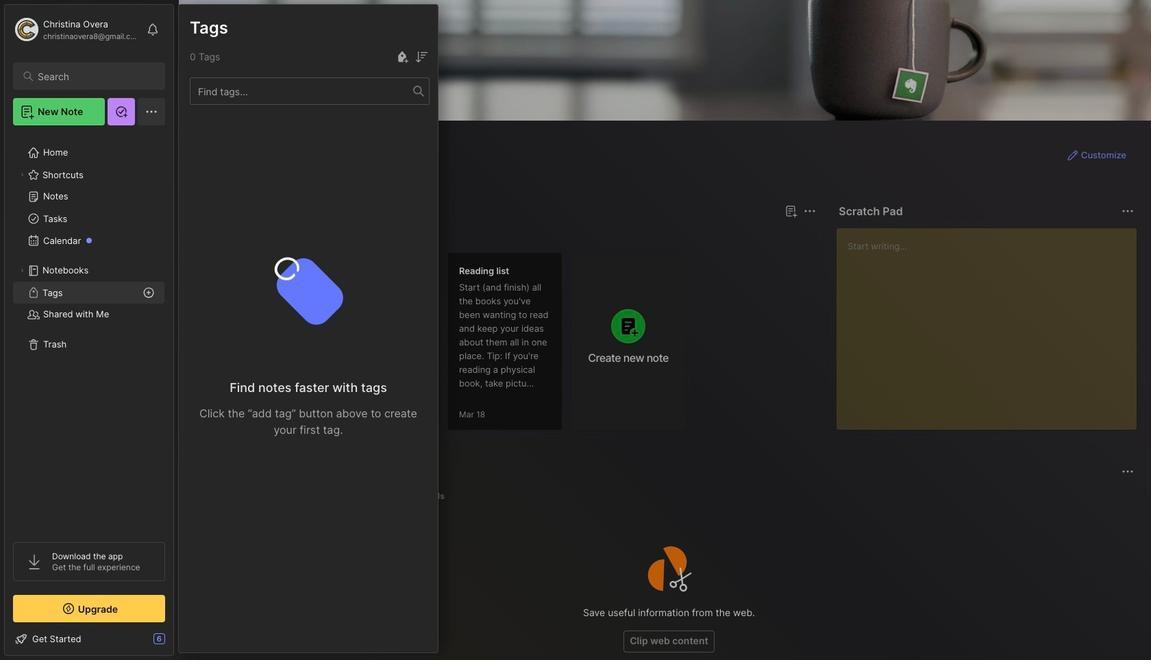 Task type: describe. For each thing, give the bounding box(es) containing it.
Search text field
[[38, 70, 153, 83]]

tree inside main element
[[5, 134, 173, 530]]

none search field inside main element
[[38, 68, 153, 84]]

Sort field
[[413, 49, 430, 65]]

click to collapse image
[[173, 635, 183, 651]]



Task type: locate. For each thing, give the bounding box(es) containing it.
Find tags… text field
[[191, 82, 413, 100]]

None search field
[[38, 68, 153, 84]]

expand notebooks image
[[18, 267, 26, 275]]

create new tag image
[[394, 49, 411, 65]]

tab list
[[204, 488, 1133, 505]]

main element
[[0, 0, 178, 660]]

tab
[[204, 228, 244, 244], [204, 488, 256, 505], [413, 488, 451, 505]]

Account field
[[13, 16, 140, 43]]

Start writing… text field
[[848, 228, 1137, 419]]

tree
[[5, 134, 173, 530]]

sort options image
[[413, 49, 430, 65]]

Help and Learning task checklist field
[[5, 628, 173, 650]]

row group
[[201, 252, 695, 439]]



Task type: vqa. For each thing, say whether or not it's contained in the screenshot.
Expand Tags Image
no



